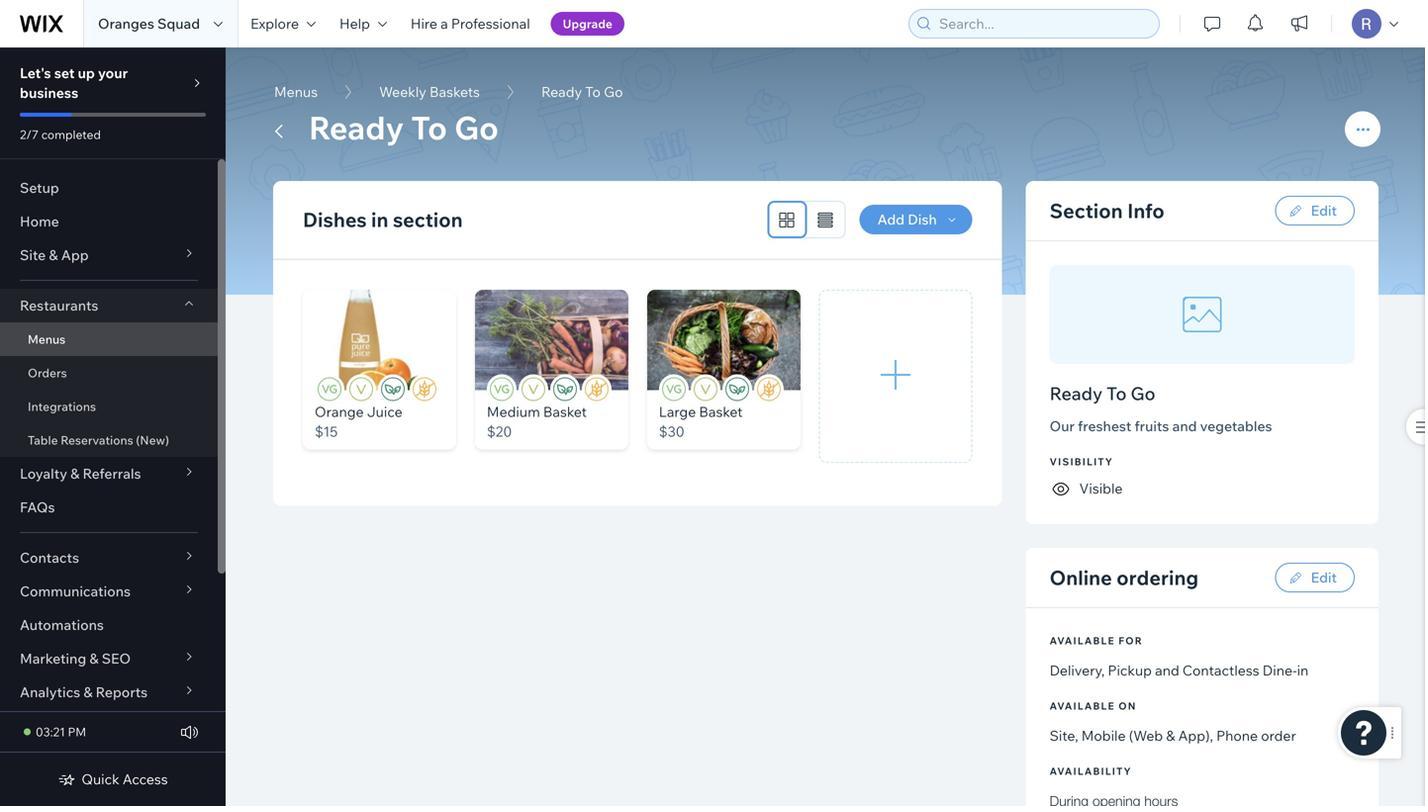 Task type: describe. For each thing, give the bounding box(es) containing it.
oranges
[[98, 15, 154, 32]]

marketing & seo button
[[0, 643, 218, 676]]

& for site
[[49, 247, 58, 264]]

site , mobile (web & app) , phone order
[[1050, 728, 1297, 745]]

delivery , pickup and contactless dine-in
[[1050, 662, 1309, 680]]

2 horizontal spatial ,
[[1210, 728, 1214, 745]]

(web
[[1129, 728, 1163, 745]]

on
[[1119, 700, 1137, 713]]

edit for large basket
[[702, 331, 729, 349]]

1 vertical spatial ready to go
[[309, 107, 499, 148]]

marketing
[[20, 650, 86, 668]]

communications
[[20, 583, 131, 600]]

hire a professional
[[411, 15, 530, 32]]

quick
[[82, 771, 119, 789]]

1 horizontal spatial in
[[1298, 662, 1309, 680]]

2 vertical spatial ready
[[1050, 383, 1103, 405]]

juice
[[367, 404, 403, 421]]

03:21 pm
[[36, 725, 86, 740]]

let's set up your business
[[20, 64, 128, 101]]

a
[[441, 15, 448, 32]]

your
[[98, 64, 128, 82]]

app)
[[1179, 728, 1210, 745]]

baskets
[[430, 83, 480, 100]]

, for site
[[1075, 728, 1079, 745]]

0 vertical spatial menus
[[274, 83, 318, 100]]

0 vertical spatial to
[[585, 83, 601, 100]]

site for site & app
[[20, 247, 46, 264]]

visibility
[[1050, 456, 1114, 468]]

& for marketing
[[89, 650, 99, 668]]

sidebar element
[[0, 48, 226, 807]]

communications button
[[0, 575, 218, 609]]

up
[[78, 64, 95, 82]]

visible
[[1080, 480, 1123, 497]]

add dish button
[[860, 205, 973, 235]]

basket for medium basket $20
[[543, 404, 587, 421]]

referrals
[[83, 465, 141, 483]]

vegetables
[[1201, 418, 1273, 435]]

contactless
[[1183, 662, 1260, 680]]

& for loyalty
[[70, 465, 80, 483]]

edit button for large basket $30
[[680, 326, 751, 355]]

& left app)
[[1167, 728, 1176, 745]]

dishes
[[303, 207, 367, 232]]

upgrade button
[[551, 12, 625, 36]]

and for fruits
[[1173, 418, 1197, 435]]

2/7 completed
[[20, 127, 101, 142]]

(new)
[[136, 433, 169, 448]]

edit button for orange juice $15
[[336, 326, 407, 355]]

reports
[[96, 684, 148, 701]]

setup link
[[0, 171, 218, 205]]

large
[[659, 404, 696, 421]]

orange juice $15
[[315, 404, 403, 441]]

integrations
[[28, 399, 96, 414]]

home
[[20, 213, 59, 230]]

$20
[[487, 423, 512, 441]]

automations
[[20, 617, 104, 634]]

contacts
[[20, 549, 79, 567]]

add dish
[[878, 211, 937, 228]]

loyalty & referrals button
[[0, 457, 218, 491]]

business
[[20, 84, 78, 101]]

online ordering
[[1050, 566, 1199, 591]]

upgrade
[[563, 16, 613, 31]]

automations link
[[0, 609, 218, 643]]

info
[[1128, 198, 1165, 223]]

available for site
[[1050, 700, 1116, 713]]

site & app button
[[0, 239, 218, 272]]

help button
[[328, 0, 399, 48]]

2 vertical spatial go
[[1131, 383, 1156, 405]]

pm
[[68, 725, 86, 740]]

$30
[[659, 423, 685, 441]]

app
[[61, 247, 89, 264]]

menus link
[[0, 323, 218, 356]]

menus inside sidebar element
[[28, 332, 65, 347]]

edit for medium basket
[[530, 331, 556, 349]]

site for site , mobile (web & app) , phone order
[[1050, 728, 1075, 745]]

2 vertical spatial to
[[1107, 383, 1127, 405]]

site & app
[[20, 247, 89, 264]]

faqs link
[[0, 491, 218, 525]]

let's
[[20, 64, 51, 82]]

faqs
[[20, 499, 55, 516]]

dishes in section
[[303, 207, 463, 232]]

our freshest fruits and vegetables
[[1050, 418, 1273, 435]]

pickup
[[1108, 662, 1152, 680]]

loyalty
[[20, 465, 67, 483]]

available for delivery
[[1050, 635, 1116, 647]]

available for
[[1050, 635, 1143, 647]]

hire a professional link
[[399, 0, 542, 48]]

availability
[[1050, 766, 1132, 778]]

section info
[[1050, 198, 1165, 223]]

0 horizontal spatial to
[[411, 107, 447, 148]]



Task type: vqa. For each thing, say whether or not it's contained in the screenshot.
Communications dropdown button
yes



Task type: locate. For each thing, give the bounding box(es) containing it.
quick access
[[82, 771, 168, 789]]

ready
[[541, 83, 582, 100], [309, 107, 404, 148], [1050, 383, 1103, 405]]

basket
[[543, 404, 587, 421], [699, 404, 743, 421]]

1 vertical spatial to
[[411, 107, 447, 148]]

2 horizontal spatial ready to go
[[1050, 383, 1156, 405]]

access
[[123, 771, 168, 789]]

site down home at the left top of page
[[20, 247, 46, 264]]

, left phone at right
[[1210, 728, 1214, 745]]

1 horizontal spatial site
[[1050, 728, 1075, 745]]

setup
[[20, 179, 59, 197]]

0 horizontal spatial go
[[454, 107, 499, 148]]

available
[[1050, 635, 1116, 647], [1050, 700, 1116, 713]]

seo
[[102, 650, 131, 668]]

restaurants
[[20, 297, 98, 314]]

online
[[1050, 566, 1113, 591]]

1 vertical spatial go
[[454, 107, 499, 148]]

1 vertical spatial site
[[1050, 728, 1075, 745]]

to down 'weekly baskets'
[[411, 107, 447, 148]]

2 basket from the left
[[699, 404, 743, 421]]

1 horizontal spatial basket
[[699, 404, 743, 421]]

& right loyalty
[[70, 465, 80, 483]]

2 vertical spatial ready to go
[[1050, 383, 1156, 405]]

0 horizontal spatial site
[[20, 247, 46, 264]]

0 horizontal spatial ready
[[309, 107, 404, 148]]

1 vertical spatial ready
[[309, 107, 404, 148]]

1 horizontal spatial to
[[585, 83, 601, 100]]

& left reports
[[83, 684, 93, 701]]

section
[[1050, 198, 1123, 223]]

professional
[[451, 15, 530, 32]]

ready to go down upgrade button
[[541, 83, 623, 100]]

menus down explore
[[274, 83, 318, 100]]

explore
[[251, 15, 299, 32]]

medium
[[487, 404, 540, 421]]

0 vertical spatial go
[[604, 83, 623, 100]]

analytics
[[20, 684, 80, 701]]

,
[[1102, 662, 1105, 680], [1075, 728, 1079, 745], [1210, 728, 1214, 745]]

0 horizontal spatial ready to go
[[309, 107, 499, 148]]

hire
[[411, 15, 438, 32]]

&
[[49, 247, 58, 264], [70, 465, 80, 483], [89, 650, 99, 668], [83, 684, 93, 701], [1167, 728, 1176, 745]]

table reservations (new)
[[28, 433, 169, 448]]

add
[[878, 211, 905, 228]]

ready down weekly
[[309, 107, 404, 148]]

section
[[393, 207, 463, 232]]

home link
[[0, 205, 218, 239]]

and right pickup
[[1155, 662, 1180, 680]]

& left seo
[[89, 650, 99, 668]]

2 horizontal spatial to
[[1107, 383, 1127, 405]]

site left mobile
[[1050, 728, 1075, 745]]

$15
[[315, 423, 338, 441]]

2 horizontal spatial go
[[1131, 383, 1156, 405]]

ready up our
[[1050, 383, 1103, 405]]

1 vertical spatial available
[[1050, 700, 1116, 713]]

our
[[1050, 418, 1075, 435]]

0 vertical spatial and
[[1173, 418, 1197, 435]]

and for pickup
[[1155, 662, 1180, 680]]

0 horizontal spatial menus
[[28, 332, 65, 347]]

basket right large
[[699, 404, 743, 421]]

ready down upgrade button
[[541, 83, 582, 100]]

freshest
[[1078, 418, 1132, 435]]

1 horizontal spatial go
[[604, 83, 623, 100]]

Search... field
[[934, 10, 1153, 38]]

, for delivery
[[1102, 662, 1105, 680]]

quick access button
[[58, 771, 168, 789]]

oranges squad
[[98, 15, 200, 32]]

for
[[1119, 635, 1143, 647]]

& inside "popup button"
[[49, 247, 58, 264]]

0 vertical spatial ready to go
[[541, 83, 623, 100]]

dish
[[908, 211, 937, 228]]

restaurants button
[[0, 289, 218, 323]]

ready to go up freshest
[[1050, 383, 1156, 405]]

squad
[[157, 15, 200, 32]]

basket inside large basket $30
[[699, 404, 743, 421]]

0 horizontal spatial basket
[[543, 404, 587, 421]]

help
[[340, 15, 370, 32]]

& inside dropdown button
[[70, 465, 80, 483]]

to down upgrade button
[[585, 83, 601, 100]]

edit
[[1311, 202, 1338, 219], [358, 331, 384, 349], [530, 331, 556, 349], [702, 331, 729, 349], [1311, 569, 1338, 587]]

1 vertical spatial in
[[1298, 662, 1309, 680]]

table
[[28, 433, 58, 448]]

0 vertical spatial site
[[20, 247, 46, 264]]

1 horizontal spatial ,
[[1102, 662, 1105, 680]]

2/7
[[20, 127, 39, 142]]

loyalty & referrals
[[20, 465, 141, 483]]

site inside "popup button"
[[20, 247, 46, 264]]

0 vertical spatial ready
[[541, 83, 582, 100]]

basket for large basket $30
[[699, 404, 743, 421]]

& left app
[[49, 247, 58, 264]]

go down upgrade button
[[604, 83, 623, 100]]

basket inside medium basket $20
[[543, 404, 587, 421]]

0 horizontal spatial in
[[371, 207, 389, 232]]

& for analytics
[[83, 684, 93, 701]]

basket right 'medium'
[[543, 404, 587, 421]]

edit button for medium basket $20
[[508, 326, 579, 355]]

1 basket from the left
[[543, 404, 587, 421]]

1 vertical spatial menus
[[28, 332, 65, 347]]

medium basket $20
[[487, 404, 587, 441]]

, left mobile
[[1075, 728, 1079, 745]]

edit for orange juice
[[358, 331, 384, 349]]

in
[[371, 207, 389, 232], [1298, 662, 1309, 680]]

orange
[[315, 404, 364, 421]]

menus
[[274, 83, 318, 100], [28, 332, 65, 347]]

large basket $30
[[659, 404, 743, 441]]

2 available from the top
[[1050, 700, 1116, 713]]

table reservations (new) link
[[0, 424, 218, 457]]

fruits
[[1135, 418, 1170, 435]]

1 horizontal spatial ready
[[541, 83, 582, 100]]

menus up orders
[[28, 332, 65, 347]]

delivery
[[1050, 662, 1102, 680]]

analytics & reports button
[[0, 676, 218, 710]]

integrations link
[[0, 390, 218, 424]]

orders link
[[0, 356, 218, 390]]

1 horizontal spatial menus
[[274, 83, 318, 100]]

and right fruits
[[1173, 418, 1197, 435]]

phone
[[1217, 728, 1258, 745]]

available up the delivery
[[1050, 635, 1116, 647]]

0 vertical spatial in
[[371, 207, 389, 232]]

1 vertical spatial and
[[1155, 662, 1180, 680]]

completed
[[41, 127, 101, 142]]

marketing & seo
[[20, 650, 131, 668]]

order
[[1262, 728, 1297, 745]]

ready to go down weekly
[[309, 107, 499, 148]]

reservations
[[61, 433, 133, 448]]

available down the delivery
[[1050, 700, 1116, 713]]

in right the dishes
[[371, 207, 389, 232]]

weekly baskets
[[379, 83, 480, 100]]

1 available from the top
[[1050, 635, 1116, 647]]

mobile
[[1082, 728, 1126, 745]]

orders
[[28, 366, 67, 381]]

set
[[54, 64, 75, 82]]

ready to go
[[541, 83, 623, 100], [309, 107, 499, 148], [1050, 383, 1156, 405]]

go up fruits
[[1131, 383, 1156, 405]]

available on
[[1050, 700, 1137, 713]]

to up freshest
[[1107, 383, 1127, 405]]

analytics & reports
[[20, 684, 148, 701]]

ordering
[[1117, 566, 1199, 591]]

0 vertical spatial available
[[1050, 635, 1116, 647]]

0 horizontal spatial ,
[[1075, 728, 1079, 745]]

1 horizontal spatial ready to go
[[541, 83, 623, 100]]

, left pickup
[[1102, 662, 1105, 680]]

2 horizontal spatial ready
[[1050, 383, 1103, 405]]

and
[[1173, 418, 1197, 435], [1155, 662, 1180, 680]]

in right contactless
[[1298, 662, 1309, 680]]

edit button
[[1276, 196, 1355, 226], [336, 326, 407, 355], [508, 326, 579, 355], [680, 326, 751, 355], [1276, 563, 1355, 593]]

go down baskets
[[454, 107, 499, 148]]



